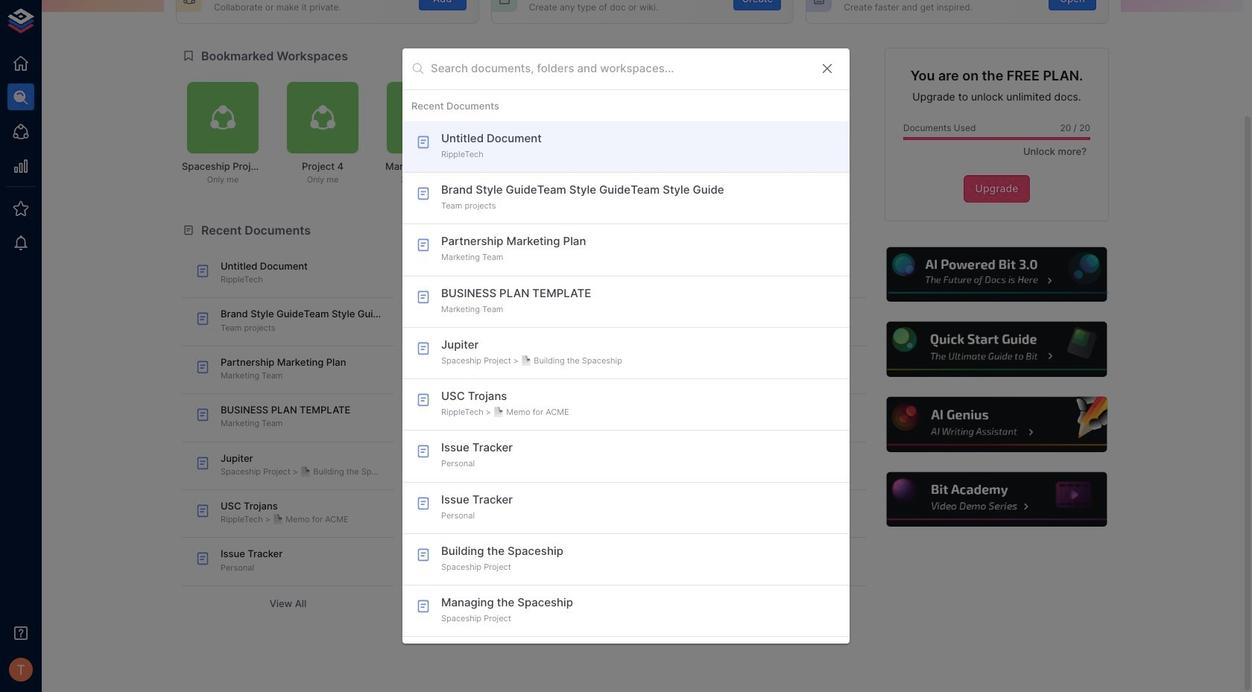 Task type: vqa. For each thing, say whether or not it's contained in the screenshot.
Search documents, folders and workspaces... text field
yes



Task type: locate. For each thing, give the bounding box(es) containing it.
help image
[[885, 245, 1109, 304], [885, 320, 1109, 379], [885, 395, 1109, 454], [885, 470, 1109, 529]]

3 help image from the top
[[885, 395, 1109, 454]]

dialog
[[402, 49, 850, 644]]

1 help image from the top
[[885, 245, 1109, 304]]



Task type: describe. For each thing, give the bounding box(es) containing it.
Search documents, folders and workspaces... text field
[[431, 57, 808, 80]]

2 help image from the top
[[885, 320, 1109, 379]]

4 help image from the top
[[885, 470, 1109, 529]]



